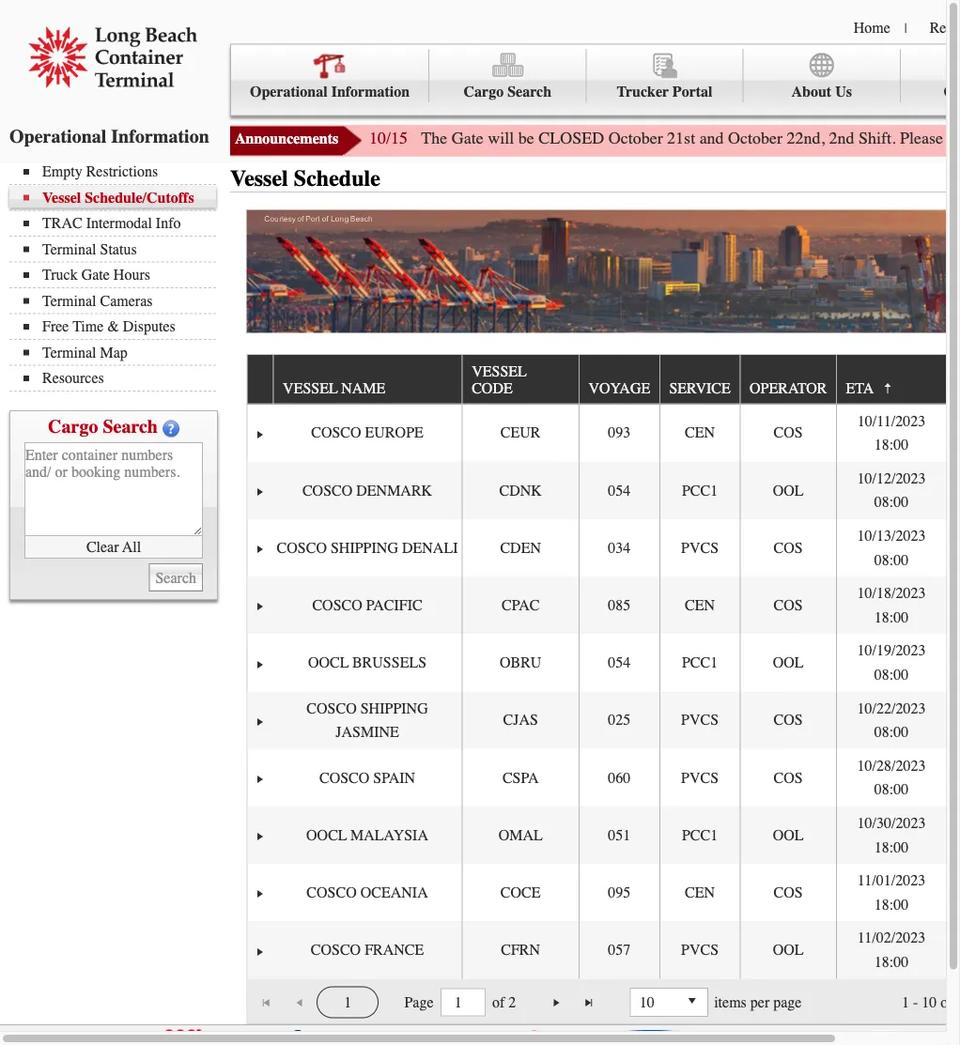 Task type: vqa. For each thing, say whether or not it's contained in the screenshot.


Task type: locate. For each thing, give the bounding box(es) containing it.
the
[[421, 129, 447, 148]]

trucker portal
[[617, 83, 713, 101]]

row up '057' at the right of the page
[[248, 864, 960, 922]]

0 horizontal spatial vessel
[[283, 380, 338, 397]]

08:00 for 10/19/2023 08:00
[[875, 666, 909, 684]]

vessel down empty
[[42, 189, 81, 206]]

ceur cell
[[462, 404, 579, 462]]

operational information up announcements
[[250, 83, 410, 101]]

ceur
[[501, 424, 541, 442]]

7 row from the top
[[248, 692, 960, 749]]

3 pvcs cell from the top
[[660, 749, 740, 807]]

1 horizontal spatial cargo
[[464, 83, 504, 101]]

0 horizontal spatial menu bar
[[9, 161, 226, 392]]

6 row from the top
[[248, 634, 960, 692]]

2 pvcs cell from the top
[[660, 692, 740, 749]]

3 18:00 from the top
[[875, 839, 909, 856]]

restrictions
[[86, 163, 158, 180]]

cosco left pacific
[[312, 597, 363, 614]]

1 pcc1 from the top
[[682, 482, 718, 499]]

18:00 down 10/11/2023
[[875, 436, 909, 454]]

cosco inside cell
[[307, 884, 357, 902]]

10/28/2023 08:00 cell
[[836, 749, 946, 807]]

10/11/2023 18:00
[[858, 412, 926, 454]]

pvcs for 025
[[681, 712, 719, 729]]

cjas
[[503, 712, 538, 729]]

11/01/2023 18:00 cell
[[836, 864, 946, 922]]

cen cell down service
[[660, 404, 740, 462]]

4 pvcs cell from the top
[[660, 922, 740, 979]]

08:00 down 10/28/2023
[[875, 781, 909, 799]]

1 - 10 of 2
[[902, 995, 960, 1012]]

18:00 inside the 11/01/2023 18:00
[[875, 896, 909, 914]]

cosco up jasmine
[[307, 700, 357, 717]]

1 of from the left
[[492, 995, 505, 1012]]

1 vertical spatial terminal
[[42, 292, 96, 310]]

4 ool cell from the top
[[740, 922, 836, 979]]

1 horizontal spatial operational information
[[250, 83, 410, 101]]

11/02/2023 18:00 cell
[[836, 922, 946, 979]]

18:00 down 11/02/2023
[[875, 954, 909, 971]]

1 vertical spatial operational
[[9, 125, 107, 147]]

1 054 cell from the top
[[579, 462, 660, 519]]

row up 095
[[248, 807, 960, 864]]

cspa
[[503, 769, 539, 787]]

2 pvcs from the top
[[681, 712, 719, 729]]

all
[[122, 539, 141, 556]]

co
[[944, 83, 960, 101]]

cfrn
[[501, 942, 540, 959]]

row up go to the last page "image"
[[248, 922, 960, 979]]

cosco inside cosco denmark cell
[[303, 482, 353, 499]]

1 cen from the top
[[685, 424, 715, 442]]

054 cell up the 025
[[579, 634, 660, 692]]

cos for 10/11/2023
[[774, 424, 803, 442]]

060 cell
[[579, 749, 660, 807]]

2 vertical spatial cen
[[685, 884, 715, 902]]

menu bar
[[230, 44, 960, 116], [9, 161, 226, 392]]

1 row from the top
[[248, 355, 960, 404]]

|
[[905, 21, 907, 36]]

08:00 inside 10/19/2023 08:00
[[875, 666, 909, 684]]

free time & disputes link
[[23, 318, 216, 335]]

row containing 10/11/2023 18:00
[[248, 404, 960, 462]]

pvcs for 034
[[681, 539, 719, 557]]

announcements
[[235, 130, 339, 148]]

10/30/2023 18:00 cell
[[836, 807, 946, 864]]

3 ool cell from the top
[[740, 807, 836, 864]]

shipping for denali
[[331, 539, 398, 557]]

10/18/2023 18:00
[[858, 585, 926, 626]]

1 pvcs from the top
[[681, 539, 719, 557]]

vessel name link
[[283, 373, 395, 404]]

1 horizontal spatial october
[[728, 129, 783, 148]]

1 vertical spatial cargo search
[[48, 416, 158, 438]]

cos cell
[[740, 404, 836, 462], [740, 519, 836, 577], [740, 577, 836, 634], [740, 692, 836, 749], [740, 749, 836, 807], [740, 864, 836, 922]]

054 down 093 cell
[[608, 482, 631, 499]]

054 cell up 034
[[579, 462, 660, 519]]

vessel
[[472, 363, 527, 380], [283, 380, 338, 397]]

060
[[608, 769, 631, 787]]

4 pvcs from the top
[[681, 942, 719, 959]]

2 left go to the next page icon
[[509, 995, 516, 1012]]

gate down status
[[81, 266, 110, 284]]

info
[[156, 215, 181, 232]]

054 for obru
[[608, 654, 631, 672]]

cen cell
[[660, 404, 740, 462], [660, 577, 740, 634], [660, 864, 740, 922]]

about us
[[792, 83, 852, 101]]

cosco left spain
[[319, 769, 370, 787]]

2 pcc1 cell from the top
[[660, 634, 740, 692]]

operational up announcements
[[250, 83, 328, 101]]

eta link
[[846, 373, 905, 404]]

4 18:00 from the top
[[875, 896, 909, 914]]

08:00 down 10/22/2023
[[875, 724, 909, 741]]

0 horizontal spatial of
[[492, 995, 505, 1012]]

row up "085"
[[248, 519, 960, 577]]

voyage link
[[589, 373, 660, 404]]

0 vertical spatial 054 cell
[[579, 462, 660, 519]]

terminal
[[42, 241, 96, 258], [42, 292, 96, 310], [42, 344, 96, 361]]

regis
[[930, 19, 960, 36]]

us
[[836, 83, 852, 101]]

cosco down cosco denmark cell
[[277, 539, 327, 557]]

0 vertical spatial menu bar
[[230, 44, 960, 116]]

obru cell
[[462, 634, 579, 692]]

shipping inside cosco shipping jasmine
[[361, 700, 428, 717]]

oocl left malaysia
[[306, 827, 347, 844]]

08:00 inside 10/12/2023 08:00
[[875, 494, 909, 511]]

9 row from the top
[[248, 807, 960, 864]]

oocl inside cell
[[308, 654, 349, 672]]

054 down 085 cell
[[608, 654, 631, 672]]

clear
[[86, 539, 119, 556]]

oceania
[[361, 884, 428, 902]]

08:00 inside 10/22/2023 08:00
[[875, 724, 909, 741]]

18:00 down 10/30/2023
[[875, 839, 909, 856]]

3 row from the top
[[248, 462, 960, 519]]

5 cos cell from the top
[[740, 749, 836, 807]]

cos
[[774, 424, 803, 442], [774, 539, 803, 557], [774, 597, 803, 614], [774, 712, 803, 729], [774, 769, 803, 787], [774, 884, 803, 902]]

025 cell
[[579, 692, 660, 749]]

pvcs cell
[[660, 519, 740, 577], [660, 692, 740, 749], [660, 749, 740, 807], [660, 922, 740, 979]]

5 cos from the top
[[774, 769, 803, 787]]

08:00 inside 10/13/2023 08:00
[[875, 551, 909, 569]]

0 horizontal spatial 10
[[640, 994, 655, 1012]]

cosco shipping denali cell
[[273, 519, 462, 577]]

2 054 from the top
[[608, 654, 631, 672]]

1 cos cell from the top
[[740, 404, 836, 462]]

code
[[472, 380, 513, 397]]

operational
[[250, 83, 328, 101], [9, 125, 107, 147]]

search
[[508, 83, 552, 101], [103, 416, 158, 438]]

085 cell
[[579, 577, 660, 634]]

3 pcc1 cell from the top
[[660, 807, 740, 864]]

service link
[[669, 373, 740, 404]]

operational information up empty restrictions link
[[9, 125, 209, 147]]

1 vertical spatial information
[[111, 125, 209, 147]]

2 cos cell from the top
[[740, 519, 836, 577]]

cargo up will
[[464, 83, 504, 101]]

of
[[492, 995, 505, 1012], [941, 995, 954, 1012]]

0 vertical spatial information
[[331, 83, 410, 101]]

pacific
[[366, 597, 423, 614]]

cargo search up will
[[464, 83, 552, 101]]

3 cos from the top
[[774, 597, 803, 614]]

cos cell for 10/13/2023
[[740, 519, 836, 577]]

0 vertical spatial pcc1 cell
[[660, 462, 740, 519]]

2 1 from the left
[[902, 995, 910, 1012]]

0 vertical spatial cen
[[685, 424, 715, 442]]

1 horizontal spatial menu bar
[[230, 44, 960, 116]]

057
[[608, 942, 631, 959]]

3 cos cell from the top
[[740, 577, 836, 634]]

cosco inside cosco pacific cell
[[312, 597, 363, 614]]

pvcs cell right the 025
[[660, 692, 740, 749]]

10/28/2023 08:00
[[858, 757, 926, 799]]

2 cos from the top
[[774, 539, 803, 557]]

1 vertical spatial shipping
[[361, 700, 428, 717]]

093 cell
[[579, 404, 660, 462]]

1 cen cell from the top
[[660, 404, 740, 462]]

ool for 10/30/2023
[[773, 827, 804, 844]]

ool cell for 11/02/2023
[[740, 922, 836, 979]]

cen cell right 095
[[660, 864, 740, 922]]

1 vertical spatial oocl
[[306, 827, 347, 844]]

4 cos from the top
[[774, 712, 803, 729]]

1 horizontal spatial 1
[[902, 995, 910, 1012]]

row up 051
[[248, 749, 960, 807]]

18:00 down '10/18/2023'
[[875, 609, 909, 626]]

cosco left oceania
[[307, 884, 357, 902]]

2 right -
[[957, 995, 960, 1012]]

1 cos from the top
[[774, 424, 803, 442]]

4 ool from the top
[[773, 942, 804, 959]]

eta
[[846, 380, 874, 397]]

0 vertical spatial pcc1
[[682, 482, 718, 499]]

cos for 10/28/2023
[[774, 769, 803, 787]]

gate right "the"
[[452, 129, 484, 148]]

vessel down announcements
[[230, 166, 288, 192]]

3 pcc1 from the top
[[682, 827, 718, 844]]

1 horizontal spatial cargo search
[[464, 83, 552, 101]]

row containing 10/13/2023 08:00
[[248, 519, 960, 577]]

0 horizontal spatial operational
[[9, 125, 107, 147]]

10 right go to the last page "image"
[[640, 994, 655, 1012]]

1 vertical spatial 054
[[608, 654, 631, 672]]

tree grid containing vessel code
[[248, 355, 960, 979]]

pvcs cell right 034
[[660, 519, 740, 577]]

0 vertical spatial 054
[[608, 482, 631, 499]]

column header
[[946, 355, 960, 404]]

pcc1 cell
[[660, 462, 740, 519], [660, 634, 740, 692], [660, 807, 740, 864]]

1 ool from the top
[[773, 482, 804, 499]]

cosco europe cell
[[273, 404, 462, 462]]

1 2 from the left
[[509, 995, 516, 1012]]

051
[[608, 827, 631, 844]]

0 vertical spatial operational information
[[250, 83, 410, 101]]

cosco inside cosco europe cell
[[311, 424, 361, 442]]

054 cell
[[579, 462, 660, 519], [579, 634, 660, 692]]

pvcs cell right 060
[[660, 749, 740, 807]]

0 vertical spatial cargo
[[464, 83, 504, 101]]

cosco for cosco oceania
[[307, 884, 357, 902]]

0 horizontal spatial gate
[[81, 266, 110, 284]]

08:00 inside 10/28/2023 08:00
[[875, 781, 909, 799]]

3 ool from the top
[[773, 827, 804, 844]]

pcc1 for 10/30/2023
[[682, 827, 718, 844]]

pvcs right 034
[[681, 539, 719, 557]]

cosco oceania cell
[[273, 864, 462, 922]]

cden
[[500, 539, 541, 557]]

1 1 from the left
[[344, 995, 352, 1012]]

1 horizontal spatial 10
[[922, 995, 937, 1012]]

row containing 10/19/2023 08:00
[[248, 634, 960, 692]]

ool cell for 10/30/2023
[[740, 807, 836, 864]]

ool
[[773, 482, 804, 499], [773, 654, 804, 672], [773, 827, 804, 844], [773, 942, 804, 959]]

cspa cell
[[462, 749, 579, 807]]

row up 060
[[248, 692, 960, 749]]

18:00 inside 10/30/2023 18:00
[[875, 839, 909, 856]]

08:00 down 10/13/2023
[[875, 551, 909, 569]]

cargo down resources
[[48, 416, 98, 438]]

truck
[[42, 266, 78, 284]]

row up 093
[[248, 355, 960, 404]]

pvcs cell up items
[[660, 922, 740, 979]]

3 cen cell from the top
[[660, 864, 740, 922]]

2 of from the left
[[941, 995, 954, 1012]]

1 10 from the left
[[640, 994, 655, 1012]]

054 cell for obru
[[579, 634, 660, 692]]

1 vertical spatial cen cell
[[660, 577, 740, 634]]

cameras
[[100, 292, 153, 310]]

1 18:00 from the top
[[875, 436, 909, 454]]

22nd,
[[787, 129, 825, 148]]

1 october from the left
[[609, 129, 663, 148]]

terminal down trac on the top left of the page
[[42, 241, 96, 258]]

cen for 093
[[685, 424, 715, 442]]

2 row from the top
[[248, 404, 960, 462]]

cen down service
[[685, 424, 715, 442]]

1 pcc1 cell from the top
[[660, 462, 740, 519]]

0 vertical spatial oocl
[[308, 654, 349, 672]]

0 horizontal spatial october
[[609, 129, 663, 148]]

october right the and
[[728, 129, 783, 148]]

pcc1 cell for omal
[[660, 807, 740, 864]]

trucker portal link
[[587, 49, 744, 102]]

1 vertical spatial 054 cell
[[579, 634, 660, 692]]

cosco inside cosco shipping jasmine
[[307, 700, 357, 717]]

1
[[344, 995, 352, 1012], [902, 995, 910, 1012]]

1 vertical spatial search
[[103, 416, 158, 438]]

0 vertical spatial cargo search
[[464, 83, 552, 101]]

row
[[248, 355, 960, 404], [248, 404, 960, 462], [248, 462, 960, 519], [248, 519, 960, 577], [248, 577, 960, 634], [248, 634, 960, 692], [248, 692, 960, 749], [248, 749, 960, 807], [248, 807, 960, 864], [248, 864, 960, 922], [248, 922, 960, 979]]

5 row from the top
[[248, 577, 960, 634]]

cargo
[[464, 83, 504, 101], [48, 416, 98, 438]]

18:00 down the 11/01/2023
[[875, 896, 909, 914]]

cosco inside cosco france cell
[[311, 942, 361, 959]]

row down voyage
[[248, 404, 960, 462]]

row containing 11/02/2023 18:00
[[248, 922, 960, 979]]

pvcs up items
[[681, 942, 719, 959]]

oocl inside "cell"
[[306, 827, 347, 844]]

information up restrictions
[[111, 125, 209, 147]]

2 vertical spatial terminal
[[42, 344, 96, 361]]

cosco down vessel name
[[311, 424, 361, 442]]

row containing 11/01/2023 18:00
[[248, 864, 960, 922]]

oocl
[[308, 654, 349, 672], [306, 827, 347, 844]]

1 08:00 from the top
[[875, 494, 909, 511]]

row down 034
[[248, 577, 960, 634]]

cosco left france
[[311, 942, 361, 959]]

schedule
[[294, 166, 380, 192]]

1 horizontal spatial vessel
[[472, 363, 527, 380]]

vessel schedule
[[230, 166, 380, 192]]

operator link
[[750, 373, 836, 404]]

shipping up jasmine
[[361, 700, 428, 717]]

10/18/2023 18:00 cell
[[836, 577, 946, 634]]

cosco for cosco europe
[[311, 424, 361, 442]]

2 vertical spatial pcc1 cell
[[660, 807, 740, 864]]

cosco left denmark
[[303, 482, 353, 499]]

0 vertical spatial terminal
[[42, 241, 96, 258]]

-
[[913, 995, 918, 1012]]

0 vertical spatial shipping
[[331, 539, 398, 557]]

08:00 down 10/19/2023
[[875, 666, 909, 684]]

18:00 inside 10/11/2023 18:00
[[875, 436, 909, 454]]

18:00 for 10/30/2023 18:00
[[875, 839, 909, 856]]

10/11/2023
[[858, 412, 926, 430]]

2 ool from the top
[[773, 654, 804, 672]]

oocl left brussels
[[308, 654, 349, 672]]

row up the 025
[[248, 634, 960, 692]]

terminal status link
[[23, 241, 216, 258]]

0 horizontal spatial information
[[111, 125, 209, 147]]

034
[[608, 539, 631, 557]]

tree grid
[[248, 355, 960, 979]]

1 vertical spatial pcc1 cell
[[660, 634, 740, 692]]

4 08:00 from the top
[[875, 724, 909, 741]]

2 pcc1 from the top
[[682, 654, 718, 672]]

row group
[[248, 404, 960, 979]]

2 18:00 from the top
[[875, 609, 909, 626]]

11/02/2023
[[858, 930, 926, 947]]

3 08:00 from the top
[[875, 666, 909, 684]]

1 vertical spatial menu bar
[[9, 161, 226, 392]]

cosco for cosco denmark
[[303, 482, 353, 499]]

10/12/2023 08:00
[[858, 470, 926, 511]]

search down resources link
[[103, 416, 158, 438]]

6 cos cell from the top
[[740, 864, 836, 922]]

8 row from the top
[[248, 749, 960, 807]]

oocl for oocl malaysia
[[306, 827, 347, 844]]

clear all
[[86, 539, 141, 556]]

will
[[488, 129, 514, 148]]

3 cen from the top
[[685, 884, 715, 902]]

2 vertical spatial pcc1
[[682, 827, 718, 844]]

18:00 inside 11/02/2023 18:00
[[875, 954, 909, 971]]

information up "10/15"
[[331, 83, 410, 101]]

search up be
[[508, 83, 552, 101]]

october left 21st
[[609, 129, 663, 148]]

10 right -
[[922, 995, 937, 1012]]

cosco inside cosco shipping denali cell
[[277, 539, 327, 557]]

ool for 10/19/2023
[[773, 654, 804, 672]]

2 vertical spatial cen cell
[[660, 864, 740, 922]]

1 horizontal spatial 2
[[957, 995, 960, 1012]]

shift.
[[859, 129, 896, 148]]

oocl malaysia cell
[[273, 807, 462, 864]]

18:00 inside the 10/18/2023 18:00
[[875, 609, 909, 626]]

pvcs right 060
[[681, 769, 719, 787]]

row containing cosco shipping jasmine
[[248, 692, 960, 749]]

10/19/2023 08:00
[[858, 642, 926, 684]]

2 054 cell from the top
[[579, 634, 660, 692]]

2 10 from the left
[[922, 995, 937, 1012]]

2 cen cell from the top
[[660, 577, 740, 634]]

0 horizontal spatial 1
[[344, 995, 352, 1012]]

voyage
[[589, 380, 650, 397]]

cen cell right "085"
[[660, 577, 740, 634]]

pcc1 cell for obru
[[660, 634, 740, 692]]

2 ool cell from the top
[[740, 634, 836, 692]]

0 vertical spatial cen cell
[[660, 404, 740, 462]]

cen cell for 093
[[660, 404, 740, 462]]

terminal down truck
[[42, 292, 96, 310]]

1 horizontal spatial of
[[941, 995, 954, 1012]]

11/01/2023 18:00
[[858, 872, 926, 914]]

coce cell
[[462, 864, 579, 922]]

1 horizontal spatial operational
[[250, 83, 328, 101]]

row up 034
[[248, 462, 960, 519]]

cosco france cell
[[273, 922, 462, 979]]

0 horizontal spatial vessel
[[42, 189, 81, 206]]

0 horizontal spatial operational information
[[9, 125, 209, 147]]

terminal up resources
[[42, 344, 96, 361]]

5 18:00 from the top
[[875, 954, 909, 971]]

10/18/2023
[[858, 585, 926, 602]]

2 cen from the top
[[685, 597, 715, 614]]

10/30/2023
[[858, 815, 926, 832]]

093
[[608, 424, 631, 442]]

4 cos cell from the top
[[740, 692, 836, 749]]

pcc1 cell for cdnk
[[660, 462, 740, 519]]

operational information
[[250, 83, 410, 101], [9, 125, 209, 147]]

october
[[609, 129, 663, 148], [728, 129, 783, 148]]

10/15 the gate will be closed october 21st and october 22nd, 2nd shift. please re
[[369, 129, 960, 148]]

row group containing 10/11/2023 18:00
[[248, 404, 960, 979]]

cos for 11/01/2023
[[774, 884, 803, 902]]

oocl for oocl brussels
[[308, 654, 349, 672]]

10 row from the top
[[248, 864, 960, 922]]

0 vertical spatial search
[[508, 83, 552, 101]]

cdnk
[[500, 482, 542, 499]]

2 08:00 from the top
[[875, 551, 909, 569]]

1 vertical spatial pcc1
[[682, 654, 718, 672]]

operational up empty
[[9, 125, 107, 147]]

11 row from the top
[[248, 922, 960, 979]]

0 horizontal spatial 2
[[509, 995, 516, 1012]]

and
[[700, 129, 724, 148]]

cosco denmark
[[303, 482, 432, 499]]

cos cell for 10/18/2023
[[740, 577, 836, 634]]

21st
[[667, 129, 696, 148]]

4 row from the top
[[248, 519, 960, 577]]

18:00 for 11/02/2023 18:00
[[875, 954, 909, 971]]

oocl brussels cell
[[273, 634, 462, 692]]

cen right 095
[[685, 884, 715, 902]]

1 for 1 - 10 of 2
[[902, 995, 910, 1012]]

1 down cosco france cell
[[344, 995, 352, 1012]]

6 cos from the top
[[774, 884, 803, 902]]

1 left -
[[902, 995, 910, 1012]]

vessel code
[[472, 363, 527, 397]]

of right -
[[941, 995, 954, 1012]]

time
[[73, 318, 104, 335]]

of right 1 field
[[492, 995, 505, 1012]]

pvcs right the 025
[[681, 712, 719, 729]]

cargo search down resources link
[[48, 416, 158, 438]]

cfrn cell
[[462, 922, 579, 979]]

0 horizontal spatial cargo search
[[48, 416, 158, 438]]

11/02/2023 18:00
[[858, 930, 926, 971]]

shipping down cosco denmark cell
[[331, 539, 398, 557]]

1 vertical spatial cargo
[[48, 416, 98, 438]]

3 pvcs from the top
[[681, 769, 719, 787]]

1 vertical spatial gate
[[81, 266, 110, 284]]

cen right "085"
[[685, 597, 715, 614]]

vessel up ceur cell
[[472, 363, 527, 380]]

5 08:00 from the top
[[875, 781, 909, 799]]

pvcs for 057
[[681, 942, 719, 959]]

pvcs cell for 060
[[660, 749, 740, 807]]

1 ool cell from the top
[[740, 462, 836, 519]]

page
[[405, 995, 434, 1012]]

0 vertical spatial gate
[[452, 129, 484, 148]]

vessel left name
[[283, 380, 338, 397]]

1 vertical spatial cen
[[685, 597, 715, 614]]

None submit
[[149, 564, 203, 592]]

cosco inside cosco spain cell
[[319, 769, 370, 787]]

1 054 from the top
[[608, 482, 631, 499]]

1 horizontal spatial information
[[331, 83, 410, 101]]

1 pvcs cell from the top
[[660, 519, 740, 577]]

ool cell
[[740, 462, 836, 519], [740, 634, 836, 692], [740, 807, 836, 864], [740, 922, 836, 979]]

0 vertical spatial operational
[[250, 83, 328, 101]]

08:00 down 10/12/2023
[[875, 494, 909, 511]]

status
[[100, 241, 137, 258]]



Task type: describe. For each thing, give the bounding box(es) containing it.
1 for 1
[[344, 995, 352, 1012]]

cpac cell
[[462, 577, 579, 634]]

menu bar containing empty restrictions
[[9, 161, 226, 392]]

10/19/2023 08:00 cell
[[836, 634, 946, 692]]

page
[[774, 995, 802, 1012]]

cosco for cosco pacific
[[312, 597, 363, 614]]

054 cell for cdnk
[[579, 462, 660, 519]]

10/12/2023
[[858, 470, 926, 487]]

cosco denmark cell
[[273, 462, 462, 519]]

cen for 085
[[685, 597, 715, 614]]

spain
[[373, 769, 415, 787]]

11/01/2023
[[858, 872, 926, 890]]

cosco for cosco france
[[311, 942, 361, 959]]

pvcs cell for 034
[[660, 519, 740, 577]]

trac
[[42, 215, 82, 232]]

0 horizontal spatial cargo
[[48, 416, 98, 438]]

regis link
[[930, 19, 960, 36]]

10/12/2023 08:00 cell
[[836, 462, 946, 519]]

row containing 10/18/2023 18:00
[[248, 577, 960, 634]]

terminal cameras link
[[23, 292, 216, 310]]

cdnk cell
[[462, 462, 579, 519]]

omal cell
[[462, 807, 579, 864]]

cosco france
[[311, 942, 424, 959]]

3 terminal from the top
[[42, 344, 96, 361]]

menu bar containing operational information
[[230, 44, 960, 116]]

18:00 for 11/01/2023 18:00
[[875, 896, 909, 914]]

empty restrictions vessel schedule/cutoffs trac intermodal info terminal status truck gate hours terminal cameras free time & disputes terminal map resources
[[42, 163, 194, 387]]

vessel for name
[[283, 380, 338, 397]]

free
[[42, 318, 69, 335]]

trac intermodal info link
[[23, 215, 216, 232]]

empty
[[42, 163, 82, 180]]

cosco spain cell
[[273, 749, 462, 807]]

items
[[714, 995, 747, 1012]]

go to the next page image
[[549, 996, 564, 1011]]

hours
[[114, 266, 150, 284]]

1 horizontal spatial search
[[508, 83, 552, 101]]

omal
[[499, 827, 543, 844]]

oocl brussels
[[308, 654, 427, 672]]

cpac
[[502, 597, 540, 614]]

1 terminal from the top
[[42, 241, 96, 258]]

18:00 for 10/11/2023 18:00
[[875, 436, 909, 454]]

closed
[[539, 129, 604, 148]]

empty restrictions link
[[23, 163, 216, 180]]

10/11/2023 18:00 cell
[[836, 404, 946, 462]]

jasmine
[[336, 724, 399, 741]]

cosco pacific
[[312, 597, 423, 614]]

service
[[669, 380, 731, 397]]

vessel schedule/cutoffs link
[[23, 189, 216, 206]]

10/22/2023 08:00
[[858, 700, 926, 741]]

cos cell for 10/22/2023
[[740, 692, 836, 749]]

name
[[341, 380, 386, 397]]

resources
[[42, 370, 104, 387]]

2nd
[[829, 129, 855, 148]]

pvcs cell for 025
[[660, 692, 740, 749]]

095
[[608, 884, 631, 902]]

cosco spain
[[319, 769, 415, 787]]

clear all button
[[24, 537, 203, 559]]

re
[[948, 129, 960, 148]]

cosco shipping jasmine
[[307, 700, 428, 741]]

row containing 10/28/2023 08:00
[[248, 749, 960, 807]]

disputes
[[123, 318, 176, 335]]

operator
[[750, 380, 827, 397]]

08:00 for 10/12/2023 08:00
[[875, 494, 909, 511]]

row containing 10/12/2023 08:00
[[248, 462, 960, 519]]

brussels
[[352, 654, 427, 672]]

cen for 095
[[685, 884, 715, 902]]

1 field
[[441, 989, 486, 1017]]

row containing 10/30/2023 18:00
[[248, 807, 960, 864]]

cos cell for 10/28/2023
[[740, 749, 836, 807]]

intermodal
[[86, 215, 152, 232]]

cos for 10/13/2023
[[774, 539, 803, 557]]

Enter container numbers and/ or booking numbers.  text field
[[24, 443, 203, 537]]

ool for 10/12/2023
[[773, 482, 804, 499]]

denmark
[[356, 482, 432, 499]]

vessel code link
[[472, 355, 527, 404]]

europe
[[365, 424, 424, 442]]

cos for 10/22/2023
[[774, 712, 803, 729]]

go to the last page image
[[582, 996, 597, 1011]]

10/13/2023
[[858, 527, 926, 545]]

vessel for code
[[472, 363, 527, 380]]

schedule/cutoffs
[[85, 189, 194, 206]]

0 horizontal spatial search
[[103, 416, 158, 438]]

pvcs for 060
[[681, 769, 719, 787]]

of 2
[[492, 995, 516, 1012]]

095 cell
[[579, 864, 660, 922]]

051 cell
[[579, 807, 660, 864]]

054 for cdnk
[[608, 482, 631, 499]]

operational information inside menu bar
[[250, 83, 410, 101]]

coce
[[501, 884, 541, 902]]

ool for 11/02/2023
[[773, 942, 804, 959]]

obru
[[500, 654, 542, 672]]

cosco shipping denali
[[277, 539, 458, 557]]

034 cell
[[579, 519, 660, 577]]

cjas cell
[[462, 692, 579, 749]]

2 october from the left
[[728, 129, 783, 148]]

be
[[518, 129, 534, 148]]

cosco for cosco shipping denali
[[277, 539, 327, 557]]

vessel name
[[283, 380, 386, 397]]

co link
[[901, 49, 960, 102]]

cen cell for 095
[[660, 864, 740, 922]]

denali
[[402, 539, 458, 557]]

items per page
[[714, 995, 802, 1012]]

1 horizontal spatial gate
[[452, 129, 484, 148]]

cosco pacific cell
[[273, 577, 462, 634]]

trucker
[[617, 83, 669, 101]]

oocl malaysia
[[306, 827, 429, 844]]

gate inside empty restrictions vessel schedule/cutoffs trac intermodal info terminal status truck gate hours terminal cameras free time & disputes terminal map resources
[[81, 266, 110, 284]]

shipping for jasmine
[[361, 700, 428, 717]]

pcc1 for 10/19/2023
[[682, 654, 718, 672]]

ool cell for 10/19/2023
[[740, 634, 836, 692]]

vessel inside empty restrictions vessel schedule/cutoffs trac intermodal info terminal status truck gate hours terminal cameras free time & disputes terminal map resources
[[42, 189, 81, 206]]

about us link
[[744, 49, 901, 102]]

about
[[792, 83, 832, 101]]

pvcs cell for 057
[[660, 922, 740, 979]]

10/13/2023 08:00 cell
[[836, 519, 946, 577]]

10/30/2023 18:00
[[858, 815, 926, 856]]

please
[[900, 129, 944, 148]]

18:00 for 10/18/2023 18:00
[[875, 609, 909, 626]]

10/22/2023 08:00 cell
[[836, 692, 946, 749]]

cargo search link
[[430, 49, 587, 102]]

cos cell for 11/01/2023
[[740, 864, 836, 922]]

home link
[[854, 19, 891, 36]]

057 cell
[[579, 922, 660, 979]]

cen cell for 085
[[660, 577, 740, 634]]

10/15
[[369, 129, 408, 148]]

map
[[100, 344, 128, 361]]

2 terminal from the top
[[42, 292, 96, 310]]

cosco for cosco spain
[[319, 769, 370, 787]]

08:00 for 10/22/2023 08:00
[[875, 724, 909, 741]]

ool cell for 10/12/2023
[[740, 462, 836, 519]]

cden cell
[[462, 519, 579, 577]]

&
[[107, 318, 119, 335]]

malaysia
[[351, 827, 429, 844]]

france
[[365, 942, 424, 959]]

operational information link
[[231, 49, 430, 102]]

per
[[751, 995, 770, 1012]]

cos for 10/18/2023
[[774, 597, 803, 614]]

cosco shipping jasmine cell
[[273, 692, 462, 749]]

cosco for cosco shipping jasmine
[[307, 700, 357, 717]]

1 vertical spatial operational information
[[9, 125, 209, 147]]

pcc1 for 10/12/2023
[[682, 482, 718, 499]]

08:00 for 10/13/2023 08:00
[[875, 551, 909, 569]]

cos cell for 10/11/2023
[[740, 404, 836, 462]]

08:00 for 10/28/2023 08:00
[[875, 781, 909, 799]]

row containing vessel code
[[248, 355, 960, 404]]

portal
[[673, 83, 713, 101]]

10/22/2023
[[858, 700, 926, 717]]

2 2 from the left
[[957, 995, 960, 1012]]

1 horizontal spatial vessel
[[230, 166, 288, 192]]



